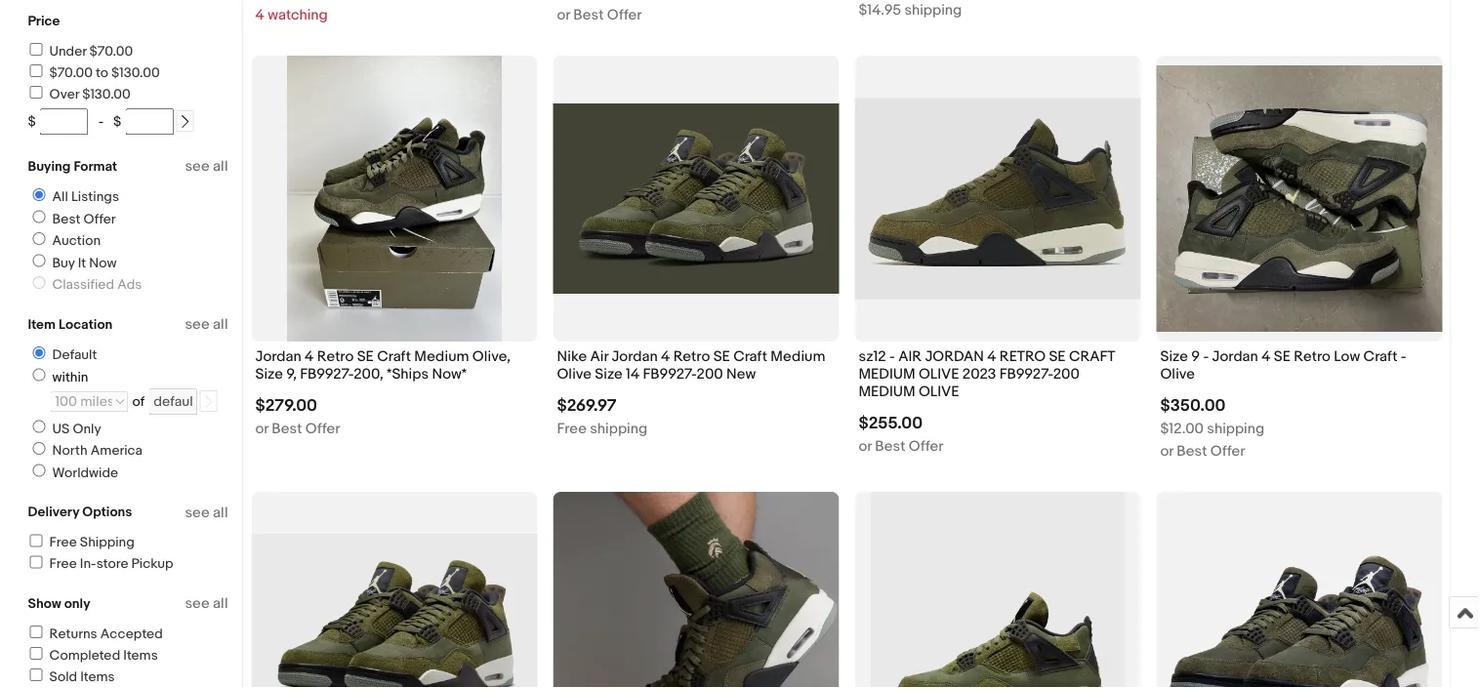 Task type: locate. For each thing, give the bounding box(es) containing it.
1 horizontal spatial items
[[123, 648, 158, 664]]

craft up new
[[734, 348, 768, 365]]

Free In-store Pickup checkbox
[[30, 556, 42, 569]]

4 up $279.00
[[305, 348, 314, 365]]

2 fb9927- from the left
[[643, 366, 697, 383]]

2 craft from the left
[[734, 348, 768, 365]]

classified
[[52, 277, 114, 293]]

2 horizontal spatial jordan
[[1213, 348, 1259, 365]]

0 horizontal spatial shipping
[[590, 420, 648, 437]]

items down accepted
[[123, 648, 158, 664]]

1 all from the top
[[213, 158, 228, 175]]

sold items link
[[27, 669, 115, 686]]

- down the over $130.00
[[98, 114, 104, 130]]

se inside the sz12 - air jordan 4 retro se craft medium olive 2023 fb9927-200 medium olive
[[1049, 348, 1066, 365]]

fb9927- for $255.00
[[1000, 366, 1054, 383]]

all
[[213, 158, 228, 175], [213, 316, 228, 334], [213, 504, 228, 522], [213, 595, 228, 613]]

buying format
[[28, 158, 117, 175]]

olive
[[919, 366, 960, 383], [919, 383, 960, 401]]

best inside $279.00 or best offer
[[272, 420, 302, 437]]

items down completed items link
[[80, 669, 115, 686]]

200
[[697, 366, 723, 383], [1053, 366, 1080, 383]]

buy it now link
[[25, 254, 121, 272]]

see all button for free shipping
[[185, 504, 228, 522]]

2 horizontal spatial fb9927-
[[1000, 366, 1054, 383]]

1 see from the top
[[185, 158, 210, 175]]

jordan up 9,
[[255, 348, 302, 365]]

$255.00
[[859, 413, 923, 434]]

price
[[28, 13, 60, 29]]

fb9927- down retro
[[1000, 366, 1054, 383]]

$70.00
[[89, 43, 133, 60], [49, 64, 93, 81]]

1 see all button from the top
[[185, 158, 228, 175]]

in-
[[80, 556, 96, 573]]

best inside $255.00 or best offer
[[875, 438, 906, 455]]

9
[[1192, 348, 1200, 365]]

4 see from the top
[[185, 595, 210, 613]]

3 se from the left
[[1049, 348, 1066, 365]]

size
[[1161, 348, 1188, 365], [255, 366, 283, 383], [595, 366, 623, 383]]

200,
[[354, 366, 383, 383]]

retro inside size 9 - jordan 4 se retro low craft - olive
[[1294, 348, 1331, 365]]

4 see all button from the top
[[185, 595, 228, 613]]

olive down "nike"
[[557, 366, 592, 383]]

se left low
[[1274, 348, 1291, 365]]

worldwide link
[[25, 464, 122, 481]]

200 inside nike air jordan 4 retro se craft medium olive size 14 fb9927-200 new
[[697, 366, 723, 383]]

medium up now* at the bottom left
[[414, 348, 469, 365]]

buy
[[52, 255, 75, 272]]

under $70.00 link
[[27, 43, 133, 60]]

retro
[[317, 348, 354, 365], [674, 348, 710, 365], [1294, 348, 1331, 365]]

200 left new
[[697, 366, 723, 383]]

free
[[557, 420, 587, 437], [49, 535, 77, 551], [49, 556, 77, 573]]

2 $ from the left
[[113, 114, 121, 130]]

0 horizontal spatial $
[[28, 114, 36, 130]]

medium down sz12
[[859, 366, 916, 383]]

2 200 from the left
[[1053, 366, 1080, 383]]

4 up 2023
[[988, 348, 997, 365]]

All Listings radio
[[33, 188, 45, 201]]

returns accepted
[[49, 626, 163, 643]]

jordan up the 14
[[612, 348, 658, 365]]

1 vertical spatial items
[[80, 669, 115, 686]]

all for default
[[213, 316, 228, 334]]

items for sold items
[[80, 669, 115, 686]]

4 all from the top
[[213, 595, 228, 613]]

delivery
[[28, 504, 79, 521]]

medium
[[414, 348, 469, 365], [771, 348, 826, 365]]

2 horizontal spatial shipping
[[1207, 420, 1265, 437]]

1 $ from the left
[[28, 114, 36, 130]]

medium left sz12
[[771, 348, 826, 365]]

classified ads
[[52, 277, 142, 293]]

olive inside nike air jordan 4 retro se craft medium olive size 14 fb9927-200 new
[[557, 366, 592, 383]]

1 horizontal spatial 200
[[1053, 366, 1080, 383]]

retro right air at bottom left
[[674, 348, 710, 365]]

free shipping link
[[27, 535, 135, 551]]

see all button for default
[[185, 316, 228, 334]]

1 200 from the left
[[697, 366, 723, 383]]

3 see from the top
[[185, 504, 210, 522]]

- inside the sz12 - air jordan 4 retro se craft medium olive 2023 fb9927-200 medium olive
[[890, 348, 895, 365]]

$70.00 up $70.00 to $130.00
[[89, 43, 133, 60]]

returns
[[49, 626, 97, 643]]

all for all listings
[[213, 158, 228, 175]]

Worldwide radio
[[33, 464, 45, 477]]

1 olive from the left
[[557, 366, 592, 383]]

1 horizontal spatial $
[[113, 114, 121, 130]]

3 craft from the left
[[1364, 348, 1398, 365]]

1 retro from the left
[[317, 348, 354, 365]]

Maximum Value text field
[[125, 108, 174, 135]]

offer
[[607, 6, 642, 24], [84, 211, 116, 228], [306, 420, 340, 437], [909, 438, 944, 455], [1211, 442, 1246, 460]]

craft
[[377, 348, 411, 365], [734, 348, 768, 365], [1364, 348, 1398, 365]]

us only
[[52, 421, 101, 438]]

$ down over $130.00 checkbox
[[28, 114, 36, 130]]

medium up "$255.00"
[[859, 383, 916, 401]]

1 horizontal spatial craft
[[734, 348, 768, 365]]

ads
[[117, 277, 142, 293]]

1 horizontal spatial olive
[[1161, 366, 1195, 383]]

Buy It Now radio
[[33, 254, 45, 267]]

see all
[[185, 158, 228, 175], [185, 316, 228, 334], [185, 504, 228, 522], [185, 595, 228, 613]]

$130.00 down $70.00 to $130.00
[[82, 86, 131, 103]]

see for returns accepted
[[185, 595, 210, 613]]

retro up 200,
[[317, 348, 354, 365]]

default link
[[25, 347, 101, 364]]

2 retro from the left
[[674, 348, 710, 365]]

air jordan men 4 retro craft se medium olive/pale vanilla fb9927-200 size us 10. image
[[251, 534, 538, 688]]

jordan right 9
[[1213, 348, 1259, 365]]

Returns Accepted checkbox
[[30, 626, 42, 639]]

item
[[28, 316, 56, 333]]

1 medium from the left
[[414, 348, 469, 365]]

3 fb9927- from the left
[[1000, 366, 1054, 383]]

us only link
[[25, 420, 105, 438]]

size left 9
[[1161, 348, 1188, 365]]

$70.00 down under
[[49, 64, 93, 81]]

0 horizontal spatial size
[[255, 366, 283, 383]]

shipping right $14.95
[[905, 1, 962, 19]]

medium inside nike air jordan 4 retro se craft medium olive size 14 fb9927-200 new
[[771, 348, 826, 365]]

$ for maximum value text field
[[113, 114, 121, 130]]

free down the $269.97
[[557, 420, 587, 437]]

buying
[[28, 158, 71, 175]]

free left in-
[[49, 556, 77, 573]]

2 see all from the top
[[185, 316, 228, 334]]

2 all from the top
[[213, 316, 228, 334]]

olive down 9
[[1161, 366, 1195, 383]]

2 vertical spatial free
[[49, 556, 77, 573]]

all for free shipping
[[213, 504, 228, 522]]

classified ads link
[[25, 276, 146, 293]]

1 vertical spatial $70.00
[[49, 64, 93, 81]]

jordan inside jordan 4 retro se craft medium olive, size 9, fb9927-200, *ships now*
[[255, 348, 302, 365]]

Best Offer radio
[[33, 210, 45, 223]]

size inside nike air jordan 4 retro se craft medium olive size 14 fb9927-200 new
[[595, 366, 623, 383]]

0 horizontal spatial jordan
[[255, 348, 302, 365]]

0 vertical spatial items
[[123, 648, 158, 664]]

1 see all from the top
[[185, 158, 228, 175]]

3 jordan from the left
[[1213, 348, 1259, 365]]

0 vertical spatial free
[[557, 420, 587, 437]]

2 horizontal spatial retro
[[1294, 348, 1331, 365]]

see all for free shipping
[[185, 504, 228, 522]]

2 se from the left
[[714, 348, 730, 365]]

items for completed items
[[123, 648, 158, 664]]

store
[[96, 556, 128, 573]]

format
[[74, 158, 117, 175]]

4 inside nike air jordan 4 retro se craft medium olive size 14 fb9927-200 new
[[661, 348, 670, 365]]

1 craft from the left
[[377, 348, 411, 365]]

200 inside the sz12 - air jordan 4 retro se craft medium olive 2023 fb9927-200 medium olive
[[1053, 366, 1080, 383]]

craft right low
[[1364, 348, 1398, 365]]

$130.00 right to
[[111, 64, 160, 81]]

3 see all from the top
[[185, 504, 228, 522]]

see all button
[[185, 158, 228, 175], [185, 316, 228, 334], [185, 504, 228, 522], [185, 595, 228, 613]]

items
[[123, 648, 158, 664], [80, 669, 115, 686]]

olive
[[557, 366, 592, 383], [1161, 366, 1195, 383]]

$14.95 shipping
[[859, 1, 962, 19]]

jordan
[[255, 348, 302, 365], [612, 348, 658, 365], [1213, 348, 1259, 365]]

2 jordan from the left
[[612, 348, 658, 365]]

1 fb9927- from the left
[[300, 366, 354, 383]]

fb9927- inside the sz12 - air jordan 4 retro se craft medium olive 2023 fb9927-200 medium olive
[[1000, 366, 1054, 383]]

shipping inside '$350.00 $12.00 shipping or best offer'
[[1207, 420, 1265, 437]]

1 horizontal spatial size
[[595, 366, 623, 383]]

size down air at bottom left
[[595, 366, 623, 383]]

$279.00
[[255, 395, 317, 416]]

fb9927- right the 14
[[643, 366, 697, 383]]

$70.00 to $130.00 checkbox
[[30, 64, 42, 77]]

0 horizontal spatial olive
[[557, 366, 592, 383]]

olive inside size 9 - jordan 4 se retro low craft - olive
[[1161, 366, 1195, 383]]

4 right air at bottom left
[[661, 348, 670, 365]]

fb9927- inside nike air jordan 4 retro se craft medium olive size 14 fb9927-200 new
[[643, 366, 697, 383]]

sz12 - air jordan 4 retro se craft medium olive 2023 fb9927-200 medium olive image
[[855, 98, 1141, 299]]

4 se from the left
[[1274, 348, 1291, 365]]

size inside size 9 - jordan 4 se retro low craft - olive
[[1161, 348, 1188, 365]]

2 olive from the left
[[1161, 366, 1195, 383]]

jordan inside nike air jordan 4 retro se craft medium olive size 14 fb9927-200 new
[[612, 348, 658, 365]]

free for free in-store pickup
[[49, 556, 77, 573]]

see
[[185, 158, 210, 175], [185, 316, 210, 334], [185, 504, 210, 522], [185, 595, 210, 613]]

craft up *ships
[[377, 348, 411, 365]]

0 horizontal spatial retro
[[317, 348, 354, 365]]

$ left maximum value text field
[[113, 114, 121, 130]]

0 horizontal spatial items
[[80, 669, 115, 686]]

shipping
[[905, 1, 962, 19], [590, 420, 648, 437], [1207, 420, 1265, 437]]

shipping down the $269.97
[[590, 420, 648, 437]]

Sold Items checkbox
[[30, 669, 42, 682]]

free in-store pickup
[[49, 556, 173, 573]]

2 medium from the left
[[771, 348, 826, 365]]

retro left low
[[1294, 348, 1331, 365]]

or
[[557, 6, 570, 24], [255, 420, 269, 437], [859, 438, 872, 455], [1161, 442, 1174, 460]]

best offer
[[52, 211, 116, 228]]

shipping inside $269.97 free shipping
[[590, 420, 648, 437]]

auction link
[[25, 232, 105, 250]]

fb9927- right 9,
[[300, 366, 354, 383]]

fb9927-
[[300, 366, 354, 383], [643, 366, 697, 383], [1000, 366, 1054, 383]]

se left craft
[[1049, 348, 1066, 365]]

-
[[98, 114, 104, 130], [890, 348, 895, 365], [1204, 348, 1209, 365], [1401, 348, 1407, 365]]

Default radio
[[33, 347, 45, 359]]

3 see all button from the top
[[185, 504, 228, 522]]

offer inside '$350.00 $12.00 shipping or best offer'
[[1211, 442, 1246, 460]]

4 right 9
[[1262, 348, 1271, 365]]

free shipping
[[49, 535, 135, 551]]

size 9 - jordan 4 se retro low craft - olive
[[1161, 348, 1407, 383]]

Completed Items checkbox
[[30, 648, 42, 660]]

medium
[[859, 366, 916, 383], [859, 383, 916, 401]]

4 see all from the top
[[185, 595, 228, 613]]

1 vertical spatial free
[[49, 535, 77, 551]]

200 down craft
[[1053, 366, 1080, 383]]

free inside $269.97 free shipping
[[557, 420, 587, 437]]

200 for $255.00
[[1053, 366, 1080, 383]]

3 all from the top
[[213, 504, 228, 522]]

1 horizontal spatial medium
[[771, 348, 826, 365]]

2 horizontal spatial size
[[1161, 348, 1188, 365]]

se up new
[[714, 348, 730, 365]]

$269.97
[[557, 395, 617, 416]]

se up 200,
[[357, 348, 374, 365]]

nike air jordan 4 retro se craft medium olive size 14 fb9927-200 new image
[[553, 103, 839, 294]]

2 see from the top
[[185, 316, 210, 334]]

3 retro from the left
[[1294, 348, 1331, 365]]

$350.00
[[1161, 395, 1226, 416]]

1 horizontal spatial fb9927-
[[643, 366, 697, 383]]

shipping down the $350.00
[[1207, 420, 1265, 437]]

$70.00 to $130.00
[[49, 64, 160, 81]]

Auction radio
[[33, 232, 45, 245]]

0 horizontal spatial craft
[[377, 348, 411, 365]]

- left air
[[890, 348, 895, 365]]

1 se from the left
[[357, 348, 374, 365]]

1 jordan from the left
[[255, 348, 302, 365]]

2 horizontal spatial craft
[[1364, 348, 1398, 365]]

0 horizontal spatial 200
[[697, 366, 723, 383]]

200 for $269.97
[[697, 366, 723, 383]]

1 horizontal spatial retro
[[674, 348, 710, 365]]

us
[[52, 421, 70, 438]]

offer inside $279.00 or best offer
[[306, 420, 340, 437]]

size left 9,
[[255, 366, 283, 383]]

2 see all button from the top
[[185, 316, 228, 334]]

over $130.00 link
[[27, 86, 131, 103]]

0 horizontal spatial medium
[[414, 348, 469, 365]]

0 horizontal spatial fb9927-
[[300, 366, 354, 383]]

1 horizontal spatial jordan
[[612, 348, 658, 365]]

now*
[[432, 366, 467, 383]]

free right free shipping option
[[49, 535, 77, 551]]



Task type: describe. For each thing, give the bounding box(es) containing it.
under $70.00
[[49, 43, 133, 60]]

only
[[73, 421, 101, 438]]

0 vertical spatial $70.00
[[89, 43, 133, 60]]

medium inside jordan 4 retro se craft medium olive, size 9, fb9927-200, *ships now*
[[414, 348, 469, 365]]

2023
[[963, 366, 997, 383]]

jordan 4 retro se craft medium olive, size 9, fb9927-200, *ships now* image
[[287, 56, 502, 342]]

Minimum Value text field
[[40, 108, 89, 135]]

listings
[[71, 189, 119, 206]]

2 olive from the top
[[919, 383, 960, 401]]

craft inside size 9 - jordan 4 se retro low craft - olive
[[1364, 348, 1398, 365]]

14
[[626, 366, 640, 383]]

all for returns accepted
[[213, 595, 228, 613]]

1 olive from the top
[[919, 366, 960, 383]]

retro
[[1000, 348, 1046, 365]]

under
[[49, 43, 86, 60]]

fb9927- inside jordan 4 retro se craft medium olive, size 9, fb9927-200, *ships now*
[[300, 366, 354, 383]]

- right low
[[1401, 348, 1407, 365]]

US Only radio
[[33, 420, 45, 433]]

shipping for $269.97
[[590, 420, 648, 437]]

within
[[52, 369, 88, 386]]

see all button for returns accepted
[[185, 595, 228, 613]]

jordan 4 retro se craft medium olive, size 9, fb9927-200, *ships now* link
[[255, 348, 534, 388]]

or inside '$350.00 $12.00 shipping or best offer'
[[1161, 442, 1174, 460]]

see for free shipping
[[185, 504, 210, 522]]

jordan
[[925, 348, 984, 365]]

see all for all listings
[[185, 158, 228, 175]]

- right 9
[[1204, 348, 1209, 365]]

completed items
[[49, 648, 158, 664]]

only
[[64, 596, 90, 612]]

size 9 - jordan 4 se retro low craft - olive link
[[1161, 348, 1439, 388]]

location
[[59, 316, 113, 333]]

Classified Ads radio
[[33, 276, 45, 289]]

show only
[[28, 596, 90, 612]]

Under $70.00 checkbox
[[30, 43, 42, 56]]

sold
[[49, 669, 77, 686]]

north america link
[[25, 442, 147, 460]]

4 inside the sz12 - air jordan 4 retro se craft medium olive 2023 fb9927-200 medium olive
[[988, 348, 997, 365]]

air
[[899, 348, 922, 365]]

$279.00 or best offer
[[255, 395, 340, 437]]

auction
[[52, 233, 101, 250]]

low
[[1334, 348, 1361, 365]]

air
[[590, 348, 609, 365]]

or inside $279.00 or best offer
[[255, 420, 269, 437]]

sold items
[[49, 669, 115, 686]]

it
[[78, 255, 86, 272]]

see all for returns accepted
[[185, 595, 228, 613]]

jordan 4 retro se craft medium olive, size 9, fb9927-200, *ships now*
[[255, 348, 511, 383]]

$350.00 $12.00 shipping or best offer
[[1161, 395, 1265, 460]]

or best offer
[[557, 6, 642, 24]]

size inside jordan 4 retro se craft medium olive, size 9, fb9927-200, *ships now*
[[255, 366, 283, 383]]

4 inside size 9 - jordan 4 se retro low craft - olive
[[1262, 348, 1271, 365]]

nike air jordan 4 craft medium olive mens shoes size 8-12 new sneakers image
[[553, 492, 839, 688]]

shipping for $350.00
[[1207, 420, 1265, 437]]

air jordan 4 se craft medium olive fb9927-200 early in hand releases nov 18 mens image
[[871, 492, 1125, 688]]

$269.97 free shipping
[[557, 395, 648, 437]]

pickup
[[131, 556, 173, 573]]

nike air jordan 4 retro se craft medium olive size 14 fb9927-200 new
[[557, 348, 826, 383]]

1 vertical spatial $130.00
[[82, 86, 131, 103]]

shipping
[[80, 535, 135, 551]]

sz12 - air jordan 4 retro se craft medium olive 2023 fb9927-200 medium olive link
[[859, 348, 1137, 406]]

options
[[82, 504, 132, 521]]

all listings
[[52, 189, 119, 206]]

returns accepted link
[[27, 626, 163, 643]]

see for default
[[185, 316, 210, 334]]

worldwide
[[52, 465, 118, 481]]

delivery options
[[28, 504, 132, 521]]

completed items link
[[27, 648, 158, 664]]

sz12 - air jordan 4 retro se craft medium olive 2023 fb9927-200 medium olive
[[859, 348, 1115, 401]]

retro inside jordan 4 retro se craft medium olive, size 9, fb9927-200, *ships now*
[[317, 348, 354, 365]]

2 medium from the top
[[859, 383, 916, 401]]

all listings link
[[25, 188, 123, 206]]

0 vertical spatial $130.00
[[111, 64, 160, 81]]

$ for minimum value text box
[[28, 114, 36, 130]]

craft
[[1069, 348, 1115, 365]]

$255.00 or best offer
[[859, 413, 944, 455]]

1 horizontal spatial shipping
[[905, 1, 962, 19]]

jordan inside size 9 - jordan 4 se retro low craft - olive
[[1213, 348, 1259, 365]]

retro inside nike air jordan 4 retro se craft medium olive size 14 fb9927-200 new
[[674, 348, 710, 365]]

over
[[49, 86, 79, 103]]

nike
[[557, 348, 587, 365]]

se inside nike air jordan 4 retro se craft medium olive size 14 fb9927-200 new
[[714, 348, 730, 365]]

North America radio
[[33, 442, 45, 455]]

see all for default
[[185, 316, 228, 334]]

see for all listings
[[185, 158, 210, 175]]

north america
[[52, 443, 143, 460]]

show
[[28, 596, 61, 612]]

over $130.00
[[49, 86, 131, 103]]

olive,
[[473, 348, 511, 365]]

craft inside nike air jordan 4 retro se craft medium olive size 14 fb9927-200 new
[[734, 348, 768, 365]]

to
[[96, 64, 108, 81]]

best offer link
[[25, 210, 120, 228]]

4 inside jordan 4 retro se craft medium olive, size 9, fb9927-200, *ships now*
[[305, 348, 314, 365]]

$12.00
[[1161, 420, 1204, 437]]

america
[[91, 443, 143, 460]]

now
[[89, 255, 117, 272]]

item location
[[28, 316, 113, 333]]

default
[[52, 347, 97, 364]]

se inside jordan 4 retro se craft medium olive, size 9, fb9927-200, *ships now*
[[357, 348, 374, 365]]

completed
[[49, 648, 120, 664]]

free in-store pickup link
[[27, 556, 173, 573]]

9,
[[286, 366, 297, 383]]

within radio
[[33, 369, 45, 381]]

$70.00 to $130.00 link
[[27, 64, 160, 81]]

submit price range image
[[178, 115, 192, 129]]

nike air jordan 4 retro se craft medium olive size 14 fb9927-200 new link
[[557, 348, 836, 388]]

se inside size 9 - jordan 4 se retro low craft - olive
[[1274, 348, 1291, 365]]

free for free shipping
[[49, 535, 77, 551]]

Over $130.00 checkbox
[[30, 86, 42, 99]]

or inside $255.00 or best offer
[[859, 438, 872, 455]]

new
[[727, 366, 756, 383]]

watching
[[268, 6, 328, 24]]

see all button for all listings
[[185, 158, 228, 175]]

accepted
[[100, 626, 163, 643]]

$14.95
[[859, 1, 902, 19]]

fb9927- for $269.97
[[643, 366, 697, 383]]

1 medium from the top
[[859, 366, 916, 383]]

*ships
[[387, 366, 429, 383]]

4 watching
[[255, 6, 328, 24]]

north
[[52, 443, 88, 460]]

size 9 - jordan 4 se retro low craft - olive image
[[1157, 66, 1443, 332]]

Free Shipping checkbox
[[30, 535, 42, 547]]

offer inside $255.00 or best offer
[[909, 438, 944, 455]]

4 left watching
[[255, 6, 264, 24]]

go image
[[201, 395, 215, 409]]

best inside '$350.00 $12.00 shipping or best offer'
[[1177, 442, 1208, 460]]

craft inside jordan 4 retro se craft medium olive, size 9, fb9927-200, *ships now*
[[377, 348, 411, 365]]

default text field
[[149, 389, 198, 416]]

size 13 - jordan 4 se retro low craft - olive image
[[1157, 534, 1443, 688]]



Task type: vqa. For each thing, say whether or not it's contained in the screenshot.
Find items link in the left top of the page
no



